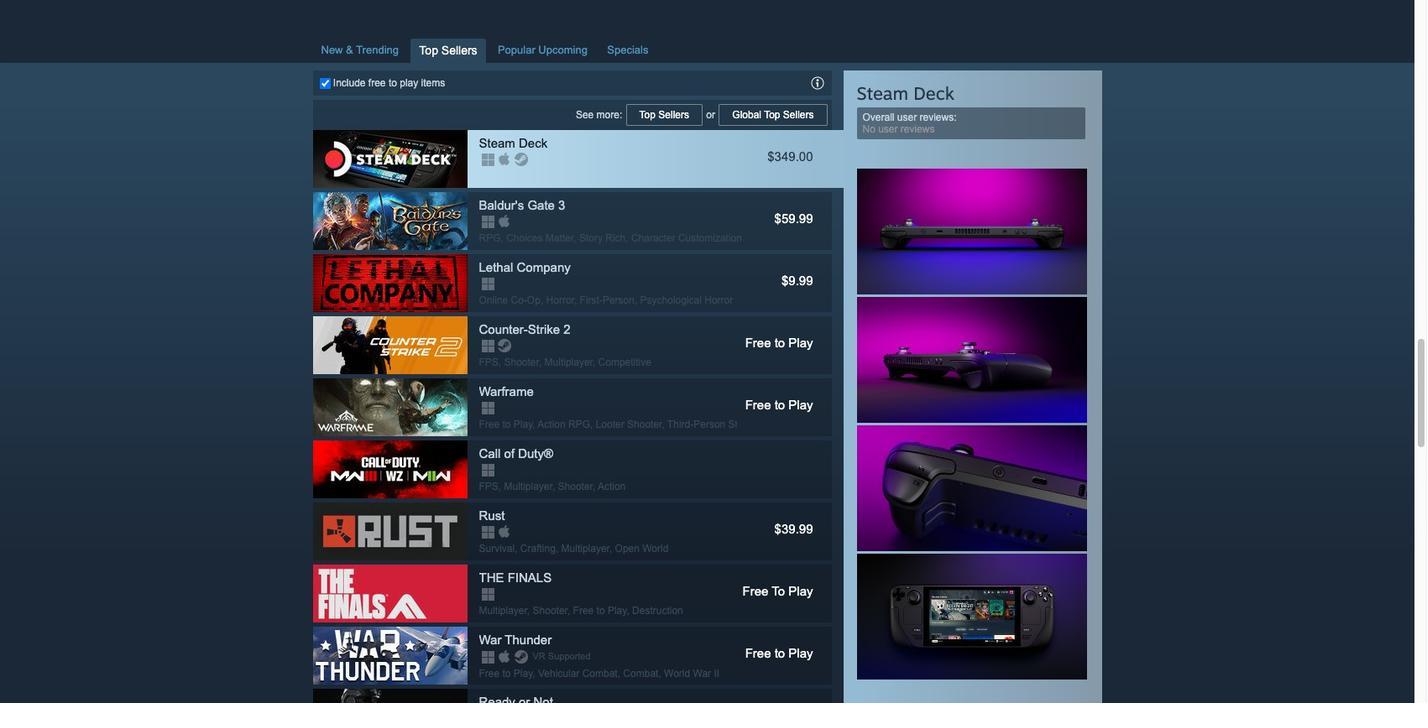Task type: describe. For each thing, give the bounding box(es) containing it.
the finals image
[[313, 565, 467, 623]]

baldur's
[[479, 198, 524, 212]]

strike
[[528, 322, 560, 336]]

&
[[346, 43, 353, 56]]

free to play for thunder
[[745, 646, 813, 661]]

story
[[579, 232, 603, 244]]

third-
[[667, 419, 694, 431]]

shooter right looter
[[627, 419, 662, 431]]

of
[[504, 446, 515, 461]]

steam deck image
[[313, 130, 467, 188]]

, down duty®
[[552, 481, 555, 493]]

psychological
[[640, 294, 702, 306]]

counter-strike 2 image
[[313, 316, 467, 374]]

war thunder
[[479, 633, 552, 647]]

, up thunder
[[527, 605, 530, 617]]

, left destruction
[[627, 605, 630, 617]]

rpg , choices matter , story rich , character customization
[[479, 232, 742, 244]]

online co-op , horror , first-person , psychological horror
[[479, 294, 733, 306]]

global
[[733, 109, 762, 121]]

, left psychological
[[635, 294, 638, 306]]

fps , shooter , multiplayer , competitive
[[479, 357, 652, 368]]

shooter up thunder
[[533, 605, 568, 617]]

global top sellers link
[[718, 103, 828, 127]]

, left choices
[[501, 232, 504, 244]]

see
[[576, 109, 594, 121]]

, left first-
[[574, 294, 577, 306]]

trending
[[356, 43, 399, 56]]

include
[[333, 77, 366, 89]]

2 free to play from the top
[[745, 398, 813, 412]]

looter
[[596, 419, 625, 431]]

character
[[631, 232, 676, 244]]

steam deck
[[479, 136, 548, 150]]

world inside vr supported free to play , vehicular combat , combat , world war ii
[[664, 668, 690, 680]]

warframe
[[479, 384, 534, 399]]

0 horizontal spatial person
[[603, 294, 635, 306]]

, left open
[[610, 543, 612, 555]]

deck for steam deck
[[519, 136, 548, 150]]

, left competitive
[[593, 357, 596, 368]]

steam deck overall user reviews: no user reviews
[[857, 82, 957, 135]]

play
[[400, 77, 418, 89]]

fps for fps , multiplayer , shooter , action
[[479, 481, 499, 493]]

, left character
[[626, 232, 629, 244]]

rust image
[[313, 503, 467, 561]]

$349.00
[[768, 149, 813, 163]]

new
[[321, 43, 343, 56]]

, left looter
[[590, 419, 593, 431]]

lethal company image
[[313, 254, 467, 312]]

to
[[772, 584, 785, 598]]

play inside vr supported free to play , vehicular combat , combat , world war ii
[[514, 668, 533, 680]]

destruction
[[632, 605, 683, 617]]

steam for steam deck overall user reviews: no user reviews
[[857, 82, 909, 104]]

no
[[863, 123, 876, 135]]

lethal company
[[479, 260, 571, 274]]

ready or not image
[[313, 689, 467, 704]]

specials
[[607, 43, 649, 56]]

supported
[[548, 651, 591, 661]]

customization
[[678, 232, 742, 244]]

multiplayer , shooter , free to play , destruction
[[479, 605, 683, 617]]

, down "vr" at the bottom of the page
[[533, 668, 535, 680]]

survival , crafting , multiplayer , open world
[[479, 543, 669, 555]]

include free to play items
[[330, 77, 445, 89]]

, up rust
[[499, 481, 501, 493]]

steam for steam deck
[[479, 136, 515, 150]]

or
[[704, 109, 718, 121]]

1 vertical spatial top sellers
[[640, 109, 689, 121]]

$39.99
[[775, 522, 813, 536]]

user right no
[[879, 123, 898, 135]]

top sellers link
[[625, 103, 704, 127]]

war thunder image
[[313, 627, 467, 685]]

to inside vr supported free to play , vehicular combat , combat , world war ii
[[503, 668, 511, 680]]

shooter up warframe
[[504, 357, 539, 368]]

vehicular
[[538, 668, 580, 680]]

$59.99
[[775, 211, 813, 226]]

, up duty®
[[533, 419, 535, 431]]

rust
[[479, 509, 505, 523]]

co-
[[511, 294, 527, 306]]

lethal
[[479, 260, 513, 274]]

, up supported
[[568, 605, 570, 617]]

first-
[[580, 294, 603, 306]]

shooter up survival , crafting , multiplayer , open world
[[558, 481, 593, 493]]

$9.99
[[782, 273, 813, 288]]

reviews:
[[920, 111, 957, 123]]

1 horizontal spatial action
[[598, 481, 626, 493]]

free to play , action rpg , looter shooter , third-person shooter
[[479, 419, 764, 431]]

more:
[[597, 109, 622, 121]]

call of duty®
[[479, 446, 553, 461]]

upcoming
[[539, 43, 588, 56]]

ii
[[714, 668, 720, 680]]

2 horizontal spatial top
[[764, 109, 781, 121]]

2 horror from the left
[[705, 294, 733, 306]]



Task type: vqa. For each thing, say whether or not it's contained in the screenshot.
Aug
no



Task type: locate. For each thing, give the bounding box(es) containing it.
0 vertical spatial free to play
[[745, 336, 813, 350]]

2 vertical spatial free to play
[[745, 646, 813, 661]]

2
[[564, 322, 571, 336]]

overall
[[863, 111, 895, 123]]

, right vehicular
[[618, 668, 621, 680]]

multiplayer up war thunder
[[479, 605, 527, 617]]

person
[[603, 294, 635, 306], [694, 419, 726, 431]]

fps up warframe
[[479, 357, 499, 368]]

counter-
[[479, 322, 528, 336]]

, right the co-
[[541, 294, 544, 306]]

combat down supported
[[583, 668, 618, 680]]

1 horizontal spatial deck
[[914, 82, 955, 104]]

3
[[558, 198, 566, 212]]

fps
[[479, 357, 499, 368], [479, 481, 499, 493]]

top sellers left or
[[640, 109, 689, 121]]

action down looter
[[598, 481, 626, 493]]

0 horizontal spatial rpg
[[479, 232, 501, 244]]

0 horizontal spatial horror
[[546, 294, 574, 306]]

, down strike
[[539, 357, 542, 368]]

free
[[745, 336, 771, 350], [745, 398, 771, 412], [479, 419, 500, 431], [743, 584, 769, 598], [573, 605, 594, 617], [745, 646, 771, 661], [479, 668, 500, 680]]

sellers up $349.00
[[783, 109, 814, 121]]

1 horizontal spatial person
[[694, 419, 726, 431]]

top sellers
[[419, 43, 477, 57], [640, 109, 689, 121]]

rpg left looter
[[569, 419, 590, 431]]

0 horizontal spatial top
[[419, 43, 438, 57]]

world
[[643, 543, 669, 555], [664, 668, 690, 680]]

horror right psychological
[[705, 294, 733, 306]]

top up items
[[419, 43, 438, 57]]

free to play
[[745, 336, 813, 350], [745, 398, 813, 412], [745, 646, 813, 661]]

1 vertical spatial world
[[664, 668, 690, 680]]

0 vertical spatial person
[[603, 294, 635, 306]]

deck
[[914, 82, 955, 104], [519, 136, 548, 150]]

1 vertical spatial war
[[693, 668, 711, 680]]

popular
[[498, 43, 536, 56]]

finals
[[508, 571, 552, 585]]

top right more:
[[640, 109, 656, 121]]

global top sellers
[[733, 109, 814, 121]]

0 vertical spatial rpg
[[479, 232, 501, 244]]

, left 'story' at the top of the page
[[574, 232, 577, 244]]

0 horizontal spatial top sellers
[[419, 43, 477, 57]]

deck up gate
[[519, 136, 548, 150]]

1 horizontal spatial war
[[693, 668, 711, 680]]

online
[[479, 294, 508, 306]]

1 horizontal spatial combat
[[623, 668, 659, 680]]

call
[[479, 446, 501, 461]]

war left 'ii'
[[693, 668, 711, 680]]

sellers up items
[[442, 43, 477, 57]]

vr
[[533, 651, 546, 661]]

crafting
[[521, 543, 556, 555]]

0 horizontal spatial action
[[538, 419, 566, 431]]

top right global
[[764, 109, 781, 121]]

war left thunder
[[479, 633, 502, 647]]

1 combat from the left
[[583, 668, 618, 680]]

1 vertical spatial deck
[[519, 136, 548, 150]]

world right open
[[643, 543, 669, 555]]

sellers left or
[[659, 109, 689, 121]]

the finals
[[479, 571, 552, 585]]

free to play for strike
[[745, 336, 813, 350]]

steam inside steam deck overall user reviews: no user reviews
[[857, 82, 909, 104]]

1 vertical spatial action
[[598, 481, 626, 493]]

1 free to play from the top
[[745, 336, 813, 350]]

1 vertical spatial steam
[[479, 136, 515, 150]]

op
[[527, 294, 541, 306]]

, up warframe
[[499, 357, 501, 368]]

0 vertical spatial action
[[538, 419, 566, 431]]

top sellers up items
[[419, 43, 477, 57]]

0 vertical spatial deck
[[914, 82, 955, 104]]

steam up "overall"
[[857, 82, 909, 104]]

1 fps from the top
[[479, 357, 499, 368]]

company
[[517, 260, 571, 274]]

war
[[479, 633, 502, 647], [693, 668, 711, 680]]

play
[[789, 336, 813, 350], [789, 398, 813, 412], [514, 419, 533, 431], [789, 584, 813, 598], [608, 605, 627, 617], [789, 646, 813, 661], [514, 668, 533, 680]]

shooter
[[504, 357, 539, 368], [627, 419, 662, 431], [729, 419, 764, 431], [558, 481, 593, 493], [533, 605, 568, 617]]

to
[[389, 77, 397, 89], [775, 336, 785, 350], [775, 398, 785, 412], [503, 419, 511, 431], [597, 605, 605, 617], [775, 646, 785, 661], [503, 668, 511, 680]]

the
[[479, 571, 504, 585]]

1 vertical spatial free to play
[[745, 398, 813, 412]]

0 vertical spatial top sellers
[[419, 43, 477, 57]]

baldur's gate 3
[[479, 198, 566, 212]]

duty®
[[518, 446, 553, 461]]

war inside vr supported free to play , vehicular combat , combat , world war ii
[[693, 668, 711, 680]]

competitive
[[598, 357, 652, 368]]

1 horizontal spatial steam
[[857, 82, 909, 104]]

new & trending
[[321, 43, 399, 56]]

combat
[[583, 668, 618, 680], [623, 668, 659, 680]]

free inside vr supported free to play , vehicular combat , combat , world war ii
[[479, 668, 500, 680]]

multiplayer down duty®
[[504, 481, 552, 493]]

steam up the baldur's
[[479, 136, 515, 150]]

baldur's gate 3 image
[[313, 192, 467, 250]]

0 horizontal spatial deck
[[519, 136, 548, 150]]

deck inside steam deck overall user reviews: no user reviews
[[914, 82, 955, 104]]

matter
[[546, 232, 574, 244]]

action
[[538, 419, 566, 431], [598, 481, 626, 493]]

choices
[[507, 232, 543, 244]]

warframe image
[[313, 378, 467, 436]]

1 vertical spatial fps
[[479, 481, 499, 493]]

deck up reviews:
[[914, 82, 955, 104]]

free to play
[[743, 584, 813, 598]]

action up duty®
[[538, 419, 566, 431]]

, left 'ii'
[[659, 668, 662, 680]]

deck for steam deck overall user reviews: no user reviews
[[914, 82, 955, 104]]

0 vertical spatial world
[[643, 543, 669, 555]]

free
[[369, 77, 386, 89]]

fps up rust
[[479, 481, 499, 493]]

1 horizontal spatial rpg
[[569, 419, 590, 431]]

multiplayer down 2
[[545, 357, 593, 368]]

top
[[419, 43, 438, 57], [640, 109, 656, 121], [764, 109, 781, 121]]

rich
[[606, 232, 626, 244]]

3 free to play from the top
[[745, 646, 813, 661]]

2 fps from the top
[[479, 481, 499, 493]]

1 vertical spatial person
[[694, 419, 726, 431]]

items
[[421, 77, 445, 89]]

user right "overall"
[[898, 111, 917, 123]]

open
[[615, 543, 640, 555]]

0 horizontal spatial combat
[[583, 668, 618, 680]]

0 horizontal spatial sellers
[[442, 43, 477, 57]]

0 vertical spatial war
[[479, 633, 502, 647]]

, up survival , crafting , multiplayer , open world
[[593, 481, 596, 493]]

shooter right third- at the left of page
[[729, 419, 764, 431]]

horror right op
[[546, 294, 574, 306]]

2 combat from the left
[[623, 668, 659, 680]]

multiplayer
[[545, 357, 593, 368], [504, 481, 552, 493], [561, 543, 610, 555], [479, 605, 527, 617]]

see more:
[[576, 109, 625, 121]]

rpg
[[479, 232, 501, 244], [569, 419, 590, 431]]

sellers
[[442, 43, 477, 57], [659, 109, 689, 121], [783, 109, 814, 121]]

0 horizontal spatial steam
[[479, 136, 515, 150]]

counter-strike 2
[[479, 322, 571, 336]]

0 vertical spatial steam
[[857, 82, 909, 104]]

0 vertical spatial fps
[[479, 357, 499, 368]]

fps for fps , shooter , multiplayer , competitive
[[479, 357, 499, 368]]

call of duty® image
[[313, 441, 467, 499]]

rpg up lethal
[[479, 232, 501, 244]]

world left 'ii'
[[664, 668, 690, 680]]

, right survival
[[556, 543, 559, 555]]

2 horizontal spatial sellers
[[783, 109, 814, 121]]

1 horizontal spatial horror
[[705, 294, 733, 306]]

gate
[[528, 198, 555, 212]]

,
[[501, 232, 504, 244], [574, 232, 577, 244], [626, 232, 629, 244], [541, 294, 544, 306], [574, 294, 577, 306], [635, 294, 638, 306], [499, 357, 501, 368], [539, 357, 542, 368], [593, 357, 596, 368], [533, 419, 535, 431], [590, 419, 593, 431], [662, 419, 665, 431], [499, 481, 501, 493], [552, 481, 555, 493], [593, 481, 596, 493], [515, 543, 518, 555], [556, 543, 559, 555], [610, 543, 612, 555], [527, 605, 530, 617], [568, 605, 570, 617], [627, 605, 630, 617], [533, 668, 535, 680], [618, 668, 621, 680], [659, 668, 662, 680]]

0 horizontal spatial war
[[479, 633, 502, 647]]

1 horizontal spatial sellers
[[659, 109, 689, 121]]

survival
[[479, 543, 515, 555]]

multiplayer left open
[[561, 543, 610, 555]]

1 horizontal spatial top sellers
[[640, 109, 689, 121]]

1 vertical spatial rpg
[[569, 419, 590, 431]]

vr supported free to play , vehicular combat , combat , world war ii
[[479, 651, 720, 680]]

thunder
[[505, 633, 552, 647]]

popular upcoming
[[498, 43, 588, 56]]

reviews
[[901, 123, 935, 135]]

combat down destruction
[[623, 668, 659, 680]]

, left crafting
[[515, 543, 518, 555]]

1 horror from the left
[[546, 294, 574, 306]]

steam
[[857, 82, 909, 104], [479, 136, 515, 150]]

None checkbox
[[320, 78, 330, 89]]

1 horizontal spatial top
[[640, 109, 656, 121]]

, left third- at the left of page
[[662, 419, 665, 431]]

fps , multiplayer , shooter , action
[[479, 481, 626, 493]]

user
[[898, 111, 917, 123], [879, 123, 898, 135]]



